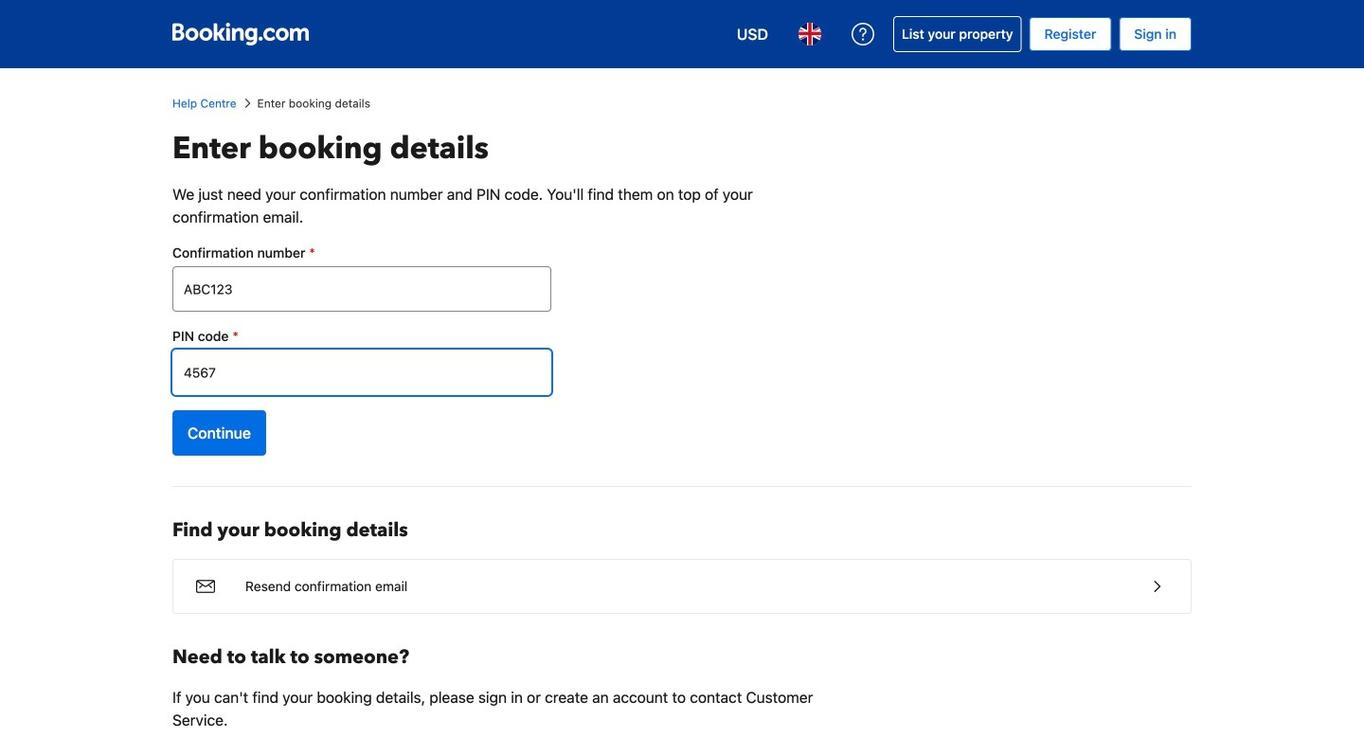 Task type: vqa. For each thing, say whether or not it's contained in the screenshot.
book
no



Task type: describe. For each thing, give the bounding box(es) containing it.
booking.com online hotel reservations image
[[172, 23, 309, 45]]

Ex. 1234567890 field
[[172, 266, 552, 312]]



Task type: locate. For each thing, give the bounding box(es) containing it.
Ex. 1234 field
[[172, 350, 552, 395]]



